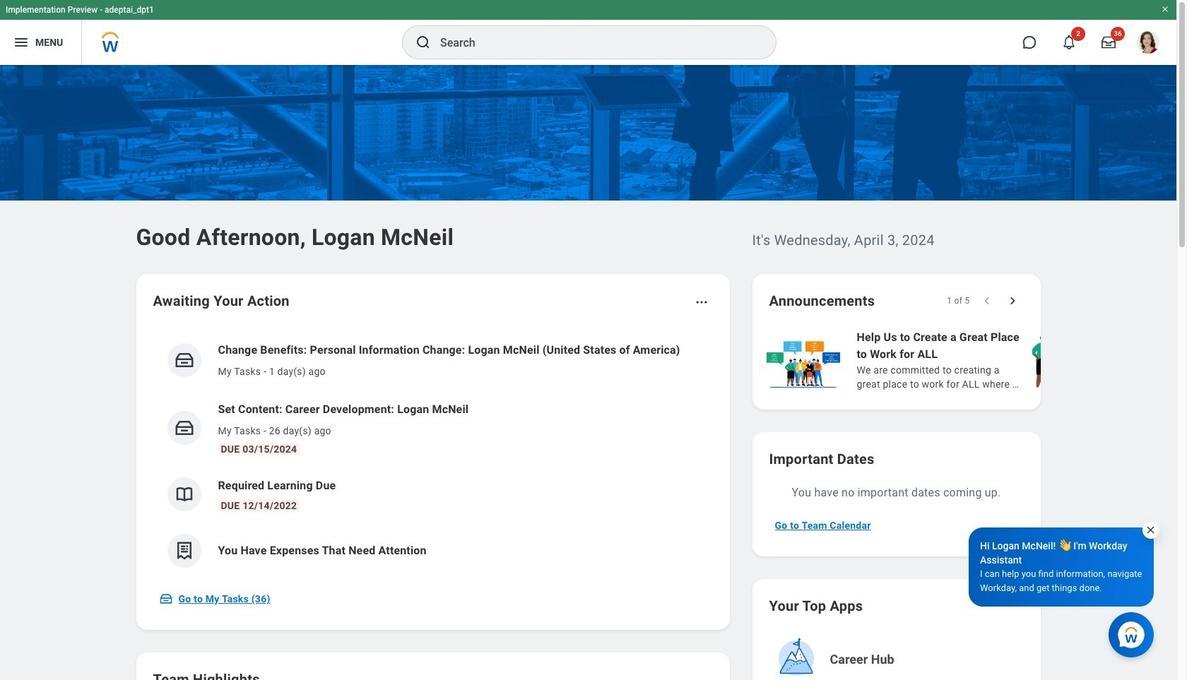 Task type: vqa. For each thing, say whether or not it's contained in the screenshot.
Profile Logan McNeil icon
yes



Task type: locate. For each thing, give the bounding box(es) containing it.
inbox large image
[[1102, 35, 1116, 49]]

Search Workday  search field
[[440, 27, 747, 58]]

close environment banner image
[[1161, 5, 1170, 13]]

inbox image
[[174, 350, 195, 371], [159, 592, 173, 606]]

profile logan mcneil image
[[1137, 31, 1160, 57]]

0 vertical spatial inbox image
[[174, 350, 195, 371]]

dashboard expenses image
[[174, 541, 195, 562]]

list
[[764, 328, 1187, 393], [153, 331, 713, 580]]

inbox image
[[174, 418, 195, 439]]

status
[[947, 295, 970, 307]]

x image
[[1146, 525, 1156, 536]]

main content
[[0, 65, 1187, 681]]

banner
[[0, 0, 1177, 65]]

notifications large image
[[1062, 35, 1076, 49]]

search image
[[415, 34, 432, 51]]

1 horizontal spatial inbox image
[[174, 350, 195, 371]]

chevron right small image
[[1005, 294, 1019, 308]]

1 vertical spatial inbox image
[[159, 592, 173, 606]]

justify image
[[13, 34, 30, 51]]



Task type: describe. For each thing, give the bounding box(es) containing it.
related actions image
[[694, 295, 709, 310]]

0 horizontal spatial list
[[153, 331, 713, 580]]

1 horizontal spatial list
[[764, 328, 1187, 393]]

chevron left small image
[[980, 294, 994, 308]]

0 horizontal spatial inbox image
[[159, 592, 173, 606]]

book open image
[[174, 484, 195, 505]]



